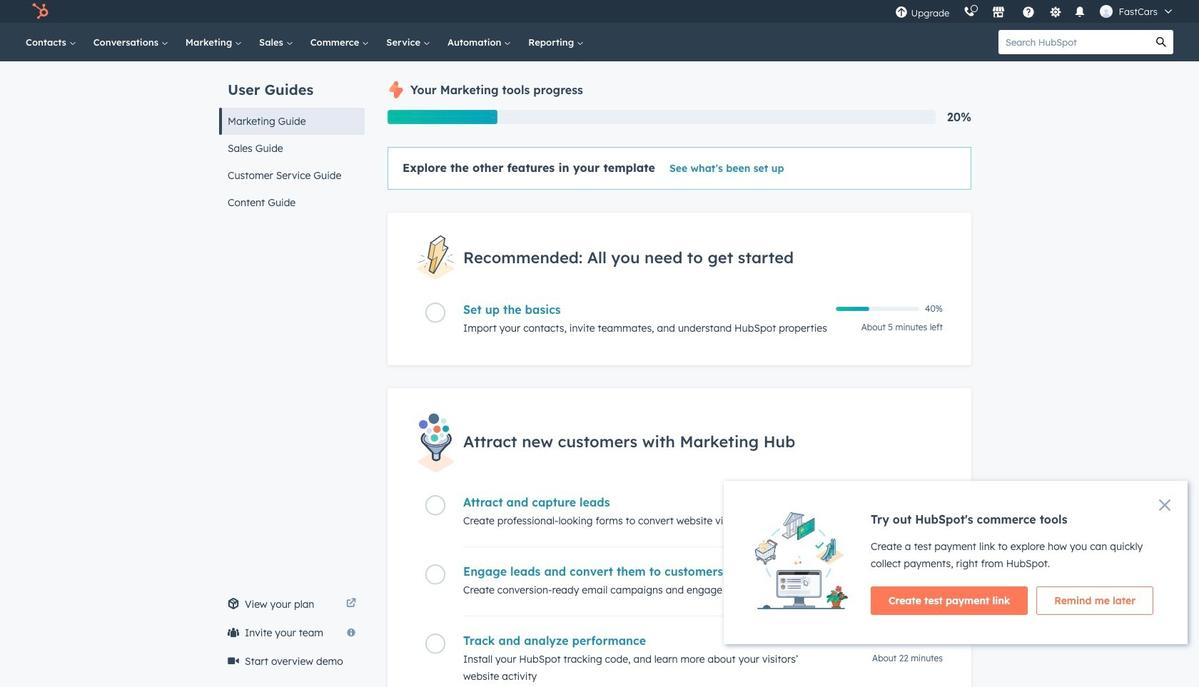 Task type: vqa. For each thing, say whether or not it's contained in the screenshot.
bottommost "conversations"
no



Task type: describe. For each thing, give the bounding box(es) containing it.
marketplaces image
[[993, 6, 1006, 19]]

close image
[[1160, 500, 1171, 511]]

link opens in a new window image
[[346, 599, 356, 610]]

link opens in a new window image
[[346, 596, 356, 613]]

user guides element
[[219, 61, 365, 216]]



Task type: locate. For each thing, give the bounding box(es) containing it.
christina overa image
[[1101, 5, 1113, 18]]

[object object] complete progress bar
[[836, 307, 870, 311]]

progress bar
[[388, 110, 497, 124]]

Search HubSpot search field
[[999, 30, 1150, 54]]

menu
[[889, 0, 1182, 23]]



